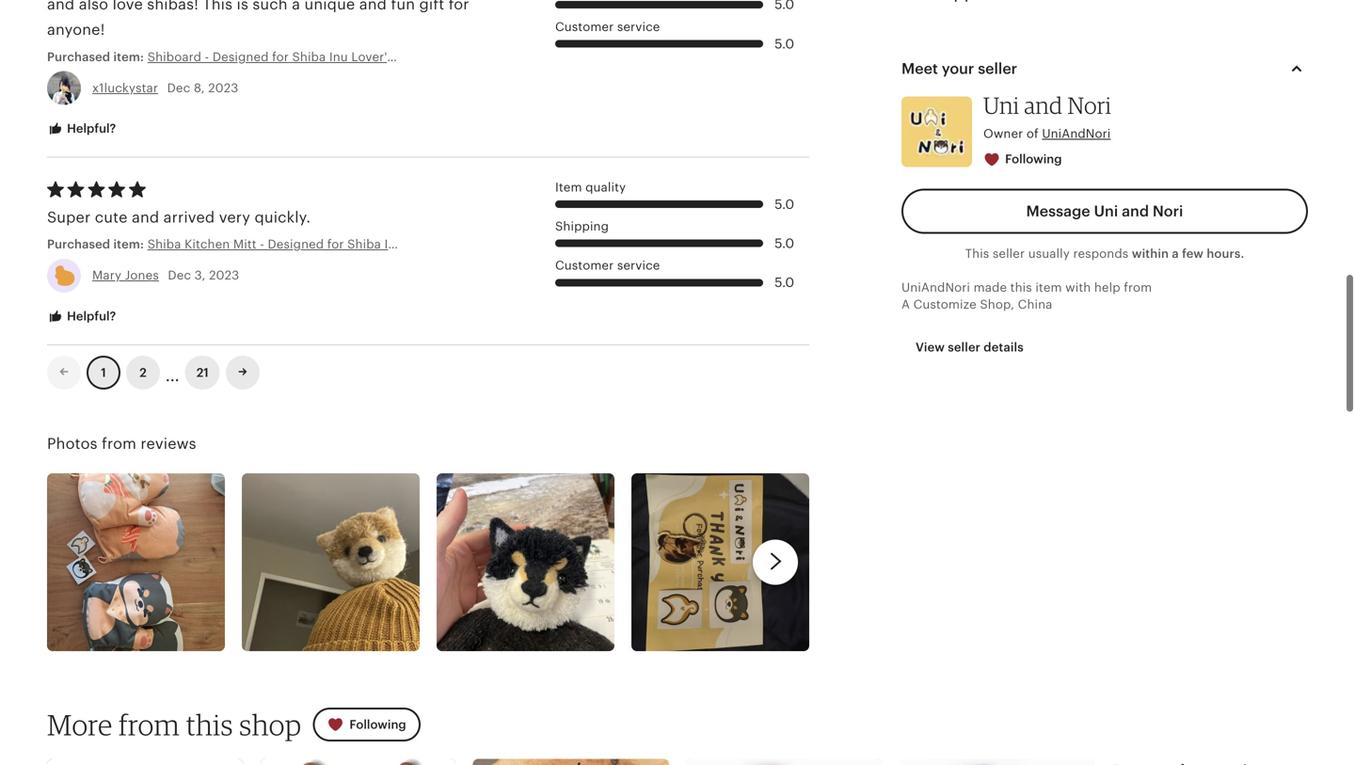 Task type: locate. For each thing, give the bounding box(es) containing it.
this up china
[[1011, 278, 1032, 292]]

helpful? down x1luckystar link
[[64, 119, 116, 133]]

item: up x1luckystar link
[[113, 47, 144, 61]]

1 horizontal spatial uniandnori
[[1042, 124, 1111, 138]]

1 vertical spatial purchased item:
[[47, 234, 148, 249]]

purchased down super
[[47, 234, 110, 249]]

following for left following button
[[350, 715, 406, 729]]

purchased item: for mary jones
[[47, 234, 148, 249]]

seller inside dropdown button
[[978, 57, 1018, 74]]

1 service from the top
[[617, 17, 660, 31]]

following for topmost following button
[[1005, 149, 1062, 164]]

0 vertical spatial uni
[[984, 89, 1020, 116]]

seller right this at the top right
[[993, 244, 1025, 258]]

1 horizontal spatial nori
[[1153, 200, 1184, 217]]

uniandnori link
[[1042, 124, 1111, 138]]

2023 right 3,
[[209, 266, 239, 280]]

1 vertical spatial customer
[[555, 256, 614, 270]]

seller right view
[[948, 337, 981, 351]]

2023 right 8, on the top left of page
[[208, 78, 239, 92]]

0 horizontal spatial this
[[186, 705, 233, 740]]

0 horizontal spatial following
[[350, 715, 406, 729]]

purchased up x1luckystar
[[47, 47, 110, 61]]

this for made
[[1011, 278, 1032, 292]]

following
[[1005, 149, 1062, 164], [350, 715, 406, 729]]

seller
[[978, 57, 1018, 74], [993, 244, 1025, 258], [948, 337, 981, 351]]

0 vertical spatial purchased item:
[[47, 47, 148, 61]]

0 vertical spatial nori
[[1068, 89, 1112, 116]]

uni up this seller usually responds within a few hours.
[[1094, 200, 1119, 217]]

0 vertical spatial 2023
[[208, 78, 239, 92]]

1 purchased item: from the top
[[47, 47, 148, 61]]

china
[[1018, 295, 1053, 309]]

21
[[196, 363, 209, 377]]

1 horizontal spatial following button
[[970, 140, 1078, 174]]

dec left 3,
[[168, 266, 191, 280]]

1 vertical spatial nori
[[1153, 200, 1184, 217]]

this
[[1011, 278, 1032, 292], [186, 705, 233, 740]]

and right cute
[[132, 206, 159, 223]]

purchased item: down cute
[[47, 234, 148, 249]]

uni up owner
[[984, 89, 1020, 116]]

0 horizontal spatial uniandnori
[[902, 278, 971, 292]]

from
[[1124, 278, 1152, 292], [102, 432, 137, 449], [119, 705, 180, 740]]

this inside uniandnori made this item with help from a customize shop, china
[[1011, 278, 1032, 292]]

uniandnori inside uniandnori made this item with help from a customize shop, china
[[902, 278, 971, 292]]

2023
[[208, 78, 239, 92], [209, 266, 239, 280]]

2 helpful? from the top
[[64, 306, 116, 320]]

mary jones dec 3, 2023
[[92, 266, 239, 280]]

1 vertical spatial dec
[[168, 266, 191, 280]]

this left shop
[[186, 705, 233, 740]]

purchased item: up x1luckystar
[[47, 47, 148, 61]]

item: for x1luckystar
[[113, 47, 144, 61]]

uni
[[984, 89, 1020, 116], [1094, 200, 1119, 217]]

nori
[[1068, 89, 1112, 116], [1153, 200, 1184, 217]]

this
[[965, 244, 990, 258]]

x1luckystar dec 8, 2023
[[92, 78, 239, 92]]

1 vertical spatial this
[[186, 705, 233, 740]]

0 horizontal spatial uni
[[984, 89, 1020, 116]]

hours.
[[1207, 244, 1245, 258]]

x1luckystar
[[92, 78, 158, 92]]

helpful? button down x1luckystar
[[33, 109, 130, 144]]

0 vertical spatial service
[[617, 17, 660, 31]]

1 vertical spatial uni
[[1094, 200, 1119, 217]]

1 item: from the top
[[113, 47, 144, 61]]

0 vertical spatial purchased
[[47, 47, 110, 61]]

mary jones link
[[92, 266, 159, 280]]

2 item: from the top
[[113, 234, 144, 249]]

item: up mary jones link
[[113, 234, 144, 249]]

x1luckystar link
[[92, 78, 158, 92]]

helpful? down the mary
[[64, 306, 116, 320]]

meet your seller
[[902, 57, 1018, 74]]

1 vertical spatial from
[[102, 432, 137, 449]]

0 vertical spatial customer service
[[555, 17, 660, 31]]

from right "photos"
[[102, 432, 137, 449]]

uni and nori image
[[902, 94, 972, 164]]

helpful? button for x1luckystar
[[33, 109, 130, 144]]

2 horizontal spatial and
[[1122, 200, 1149, 217]]

2 vertical spatial seller
[[948, 337, 981, 351]]

dec left 8, on the top left of page
[[167, 78, 190, 92]]

0 vertical spatial uniandnori
[[1042, 124, 1111, 138]]

1 horizontal spatial uni
[[1094, 200, 1119, 217]]

and for message uni and nori
[[1122, 200, 1149, 217]]

0 vertical spatial from
[[1124, 278, 1152, 292]]

with
[[1066, 278, 1091, 292]]

and inside uni and nori owner of uniandnori
[[1025, 89, 1063, 116]]

uni inside uni and nori owner of uniandnori
[[984, 89, 1020, 116]]

1 vertical spatial purchased
[[47, 234, 110, 249]]

arrived
[[163, 206, 215, 223]]

uniandnori
[[1042, 124, 1111, 138], [902, 278, 971, 292]]

quality
[[586, 177, 626, 192]]

0 vertical spatial helpful? button
[[33, 109, 130, 144]]

customer
[[555, 17, 614, 31], [555, 256, 614, 270]]

purchased item:
[[47, 47, 148, 61], [47, 234, 148, 249]]

1 helpful? button from the top
[[33, 109, 130, 144]]

service
[[617, 17, 660, 31], [617, 256, 660, 270]]

2 service from the top
[[617, 256, 660, 270]]

from for reviews
[[102, 432, 137, 449]]

0 horizontal spatial nori
[[1068, 89, 1112, 116]]

5.0
[[775, 33, 795, 48], [775, 194, 795, 209], [775, 233, 795, 248], [775, 272, 795, 287]]

1 purchased from the top
[[47, 47, 110, 61]]

super
[[47, 206, 91, 223]]

0 vertical spatial helpful?
[[64, 119, 116, 133]]

helpful? button
[[33, 109, 130, 144], [33, 296, 130, 331]]

1 vertical spatial following button
[[313, 705, 420, 739]]

1 vertical spatial helpful?
[[64, 306, 116, 320]]

helpful? for mary jones dec 3, 2023
[[64, 306, 116, 320]]

helpful?
[[64, 119, 116, 133], [64, 306, 116, 320]]

and up within at the top
[[1122, 200, 1149, 217]]

1 vertical spatial uniandnori
[[902, 278, 971, 292]]

0 vertical spatial seller
[[978, 57, 1018, 74]]

1 horizontal spatial this
[[1011, 278, 1032, 292]]

purchased
[[47, 47, 110, 61], [47, 234, 110, 249]]

seller for usually
[[993, 244, 1025, 258]]

few
[[1182, 244, 1204, 258]]

21 link
[[185, 353, 220, 387]]

usually
[[1029, 244, 1070, 258]]

2 customer service from the top
[[555, 256, 660, 270]]

1 horizontal spatial following
[[1005, 149, 1062, 164]]

2 vertical spatial from
[[119, 705, 180, 740]]

1 vertical spatial helpful? button
[[33, 296, 130, 331]]

photos from reviews
[[47, 432, 196, 449]]

meet
[[902, 57, 938, 74]]

1
[[101, 363, 106, 377]]

1 vertical spatial item:
[[113, 234, 144, 249]]

item
[[555, 177, 582, 192]]

nori up uniandnori "link"
[[1068, 89, 1112, 116]]

0 vertical spatial this
[[1011, 278, 1032, 292]]

dec
[[167, 78, 190, 92], [168, 266, 191, 280]]

and
[[1025, 89, 1063, 116], [1122, 200, 1149, 217], [132, 206, 159, 223]]

item:
[[113, 47, 144, 61], [113, 234, 144, 249]]

0 horizontal spatial and
[[132, 206, 159, 223]]

from up the collar ring - s925 | sterling silver dog person's sweet gift doggo mom jewelry puppy lover wedding band unique pattern for pet owner image
[[119, 705, 180, 740]]

uniandnori up customize
[[902, 278, 971, 292]]

a
[[902, 295, 910, 309]]

nori up a in the right top of the page
[[1153, 200, 1184, 217]]

very
[[219, 206, 250, 223]]

1 vertical spatial seller
[[993, 244, 1025, 258]]

and inside button
[[1122, 200, 1149, 217]]

helpful? button down the mary
[[33, 296, 130, 331]]

0 vertical spatial following
[[1005, 149, 1062, 164]]

0 vertical spatial customer
[[555, 17, 614, 31]]

1 helpful? from the top
[[64, 119, 116, 133]]

a
[[1172, 244, 1179, 258]]

1 vertical spatial customer service
[[555, 256, 660, 270]]

purchased for x1luckystar dec 8, 2023
[[47, 47, 110, 61]]

2 5.0 from the top
[[775, 194, 795, 209]]

uniandnori right of
[[1042, 124, 1111, 138]]

2 purchased item: from the top
[[47, 234, 148, 249]]

and up of
[[1025, 89, 1063, 116]]

super cute and arrived very quickly.
[[47, 206, 311, 223]]

seller right your
[[978, 57, 1018, 74]]

0 vertical spatial item:
[[113, 47, 144, 61]]

of
[[1027, 124, 1039, 138]]

2 helpful? button from the top
[[33, 296, 130, 331]]

customer service
[[555, 17, 660, 31], [555, 256, 660, 270]]

from right help
[[1124, 278, 1152, 292]]

following button
[[970, 140, 1078, 174], [313, 705, 420, 739]]

1 vertical spatial service
[[617, 256, 660, 270]]

1 horizontal spatial and
[[1025, 89, 1063, 116]]

1 vertical spatial following
[[350, 715, 406, 729]]

help
[[1095, 278, 1121, 292]]

reviews
[[141, 432, 196, 449]]

2 purchased from the top
[[47, 234, 110, 249]]

item
[[1036, 278, 1062, 292]]



Task type: describe. For each thing, give the bounding box(es) containing it.
view
[[916, 337, 945, 351]]

nori inside uni and nori owner of uniandnori
[[1068, 89, 1112, 116]]

responds
[[1074, 244, 1129, 258]]

jones
[[125, 266, 159, 280]]

shop
[[239, 705, 302, 740]]

2 link
[[126, 353, 160, 387]]

made
[[974, 278, 1007, 292]]

0 vertical spatial dec
[[167, 78, 190, 92]]

3,
[[195, 266, 206, 280]]

1 vertical spatial 2023
[[209, 266, 239, 280]]

this seller usually responds within a few hours.
[[965, 244, 1245, 258]]

message uni and nori button
[[902, 186, 1308, 231]]

quickly.
[[255, 206, 311, 223]]

from inside uniandnori made this item with help from a customize shop, china
[[1124, 278, 1152, 292]]

item: for mary
[[113, 234, 144, 249]]

8,
[[194, 78, 205, 92]]

cute
[[95, 206, 128, 223]]

meet your seller button
[[885, 43, 1325, 89]]

and for super cute and arrived very quickly.
[[132, 206, 159, 223]]

item quality
[[555, 177, 626, 192]]

details
[[984, 337, 1024, 351]]

3 5.0 from the top
[[775, 233, 795, 248]]

purchased for mary jones dec 3, 2023
[[47, 234, 110, 249]]

nori inside button
[[1153, 200, 1184, 217]]

1 customer service from the top
[[555, 17, 660, 31]]

uni inside button
[[1094, 200, 1119, 217]]

0 horizontal spatial following button
[[313, 705, 420, 739]]

shop,
[[980, 295, 1015, 309]]

within
[[1132, 244, 1169, 258]]

uni and nori owner of uniandnori
[[984, 89, 1112, 138]]

view seller details
[[916, 337, 1024, 351]]

0 vertical spatial following button
[[970, 140, 1078, 174]]

1 customer from the top
[[555, 17, 614, 31]]

uniandnori made this item with help from a customize shop, china
[[902, 278, 1152, 309]]

more
[[47, 705, 113, 740]]

1 link
[[87, 353, 120, 387]]

photos
[[47, 432, 98, 449]]

view seller details link
[[902, 327, 1038, 362]]

shipping
[[555, 217, 609, 231]]

customize
[[914, 295, 977, 309]]

2 customer from the top
[[555, 256, 614, 270]]

message uni and nori
[[1027, 200, 1184, 217]]

helpful? for x1luckystar dec 8, 2023
[[64, 119, 116, 133]]

…
[[166, 356, 180, 383]]

uniandnori inside uni and nori owner of uniandnori
[[1042, 124, 1111, 138]]

purchased item: for x1luckystar
[[47, 47, 148, 61]]

this for from
[[186, 705, 233, 740]]

seller for details
[[948, 337, 981, 351]]

2
[[140, 363, 147, 377]]

more from this shop
[[47, 705, 302, 740]]

goldie kitchen mitt - designed for golden retriever lover's kitchen glove quilted cute dog oven mitt puppy housewarming decor pet owner gift image
[[686, 756, 882, 765]]

helpful? button for mary jones
[[33, 296, 130, 331]]

mary
[[92, 266, 122, 280]]

owner
[[984, 124, 1024, 138]]

from for this
[[119, 705, 180, 740]]

your
[[942, 57, 975, 74]]

1 5.0 from the top
[[775, 33, 795, 48]]

collar ring - s925 | sterling silver dog person's sweet gift doggo mom jewelry puppy lover wedding band unique pattern for pet owner image
[[47, 756, 243, 765]]

4 5.0 from the top
[[775, 272, 795, 287]]

message
[[1027, 200, 1091, 217]]



Task type: vqa. For each thing, say whether or not it's contained in the screenshot.
ideas
no



